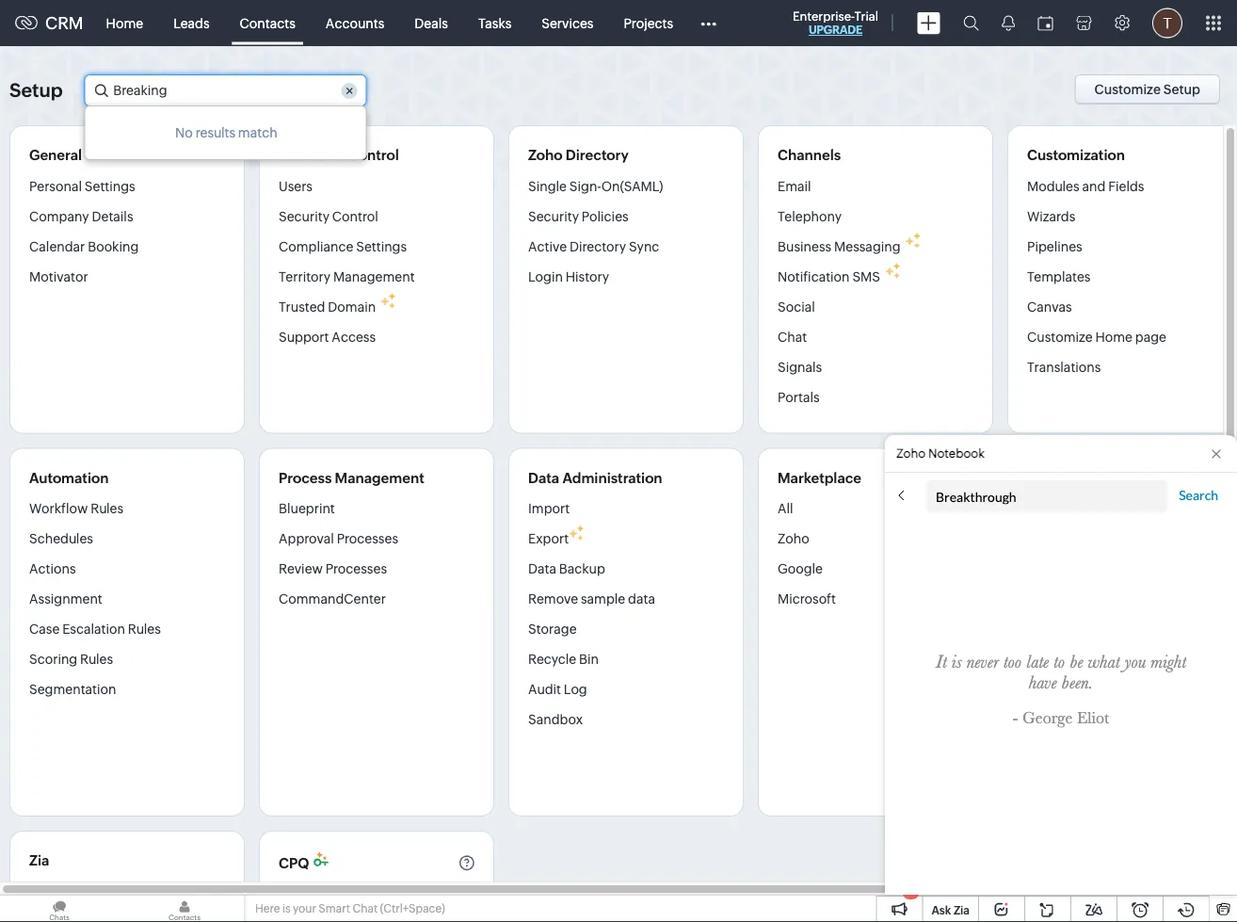 Task type: vqa. For each thing, say whether or not it's contained in the screenshot.
logo
no



Task type: describe. For each thing, give the bounding box(es) containing it.
search element
[[952, 0, 991, 46]]

zia for zia
[[29, 852, 49, 869]]

storage
[[528, 622, 577, 637]]

import
[[528, 501, 570, 516]]

data backup
[[528, 561, 605, 576]]

remove sample data link
[[528, 584, 656, 614]]

review processes link
[[279, 554, 387, 584]]

telephony link
[[778, 201, 842, 231]]

scoring rules link
[[29, 644, 113, 674]]

scoring
[[29, 652, 77, 667]]

create menu element
[[906, 0, 952, 46]]

directory for active
[[570, 239, 626, 254]]

services
[[542, 16, 594, 31]]

pipelines link
[[1028, 231, 1083, 261]]

login
[[528, 269, 563, 284]]

support
[[279, 329, 329, 344]]

compliance settings link
[[279, 231, 407, 261]]

zoho for zoho crm variables
[[1028, 712, 1059, 727]]

search image
[[964, 15, 980, 31]]

bin
[[579, 652, 599, 667]]

recycle bin
[[528, 652, 599, 667]]

signals image
[[1002, 15, 1015, 31]]

actions link
[[29, 554, 76, 584]]

email link
[[778, 178, 812, 201]]

trusted
[[279, 299, 325, 314]]

contacts link
[[225, 0, 311, 46]]

details
[[92, 209, 133, 224]]

ask
[[932, 904, 952, 916]]

zia for zia voice
[[1028, 501, 1046, 516]]

support access link
[[279, 322, 376, 352]]

all link
[[778, 500, 794, 524]]

business
[[778, 239, 832, 254]]

segmentation link
[[29, 674, 116, 705]]

signals
[[778, 359, 822, 374]]

1 horizontal spatial chat
[[778, 329, 807, 344]]

single
[[528, 178, 567, 194]]

all
[[778, 501, 794, 516]]

sandbox
[[528, 712, 583, 727]]

variables
[[1094, 712, 1150, 727]]

customize setup link
[[1075, 74, 1228, 105]]

management for process management
[[335, 470, 425, 486]]

contacts
[[240, 16, 296, 31]]

processes for approval processes
[[337, 531, 398, 546]]

schedules
[[29, 531, 93, 546]]

notebook
[[929, 446, 985, 461]]

create menu image
[[917, 12, 941, 34]]

access
[[332, 329, 376, 344]]

notification sms link
[[778, 261, 881, 292]]

client script link
[[1028, 644, 1104, 674]]

export
[[528, 531, 569, 546]]

compliance
[[279, 239, 354, 254]]

templates
[[1028, 269, 1091, 284]]

audit
[[528, 682, 561, 697]]

profile image
[[1153, 8, 1183, 38]]

on(saml)
[[602, 178, 664, 194]]

log
[[564, 682, 588, 697]]

company details
[[29, 209, 133, 224]]

business messaging
[[778, 239, 901, 254]]

territory
[[279, 269, 331, 284]]

zia voice
[[1028, 501, 1082, 516]]

workflow
[[29, 501, 88, 516]]

directory for zoho
[[566, 147, 629, 163]]

1 vertical spatial control
[[332, 209, 378, 224]]

security for security policies
[[528, 209, 579, 224]]

Search text field
[[85, 75, 366, 105]]

schedules link
[[29, 524, 93, 554]]

zoho directory
[[528, 147, 629, 163]]

trusted domain
[[279, 299, 376, 314]]

commandcenter
[[279, 592, 386, 607]]

developer
[[1028, 470, 1097, 486]]

pipelines
[[1028, 239, 1083, 254]]

portals
[[778, 389, 820, 405]]

customize for customize setup
[[1095, 82, 1161, 97]]

recycle
[[528, 652, 577, 667]]

rules for scoring rules
[[80, 652, 113, 667]]

storage link
[[528, 614, 577, 644]]

calendar booking
[[29, 239, 139, 254]]

motivator
[[29, 269, 88, 284]]

crm link
[[15, 13, 83, 33]]

data for data backup
[[528, 561, 557, 576]]

import link
[[528, 500, 570, 524]]

management for territory management
[[333, 269, 415, 284]]

users for users
[[279, 178, 313, 194]]

policies
[[582, 209, 629, 224]]

signals element
[[991, 0, 1027, 46]]

data backup link
[[528, 554, 605, 584]]

motivator link
[[29, 261, 88, 292]]

automation
[[29, 470, 109, 486]]

users for users and control
[[279, 147, 317, 163]]

accounts link
[[311, 0, 400, 46]]

messaging
[[834, 239, 901, 254]]

wizards link
[[1028, 201, 1076, 231]]

sms
[[853, 269, 881, 284]]

portals link
[[778, 382, 820, 412]]

widgets
[[1028, 682, 1078, 697]]

security policies
[[528, 209, 629, 224]]

no
[[175, 125, 193, 140]]

trial
[[855, 9, 879, 23]]

territory management link
[[279, 261, 415, 292]]

scoring rules
[[29, 652, 113, 667]]

data for data administration
[[528, 470, 560, 486]]

personal settings
[[29, 178, 135, 194]]

workflow rules
[[29, 501, 124, 516]]

marketplace
[[778, 470, 862, 486]]

canvas link
[[1028, 292, 1072, 322]]



Task type: locate. For each thing, give the bounding box(es) containing it.
script
[[1067, 652, 1104, 667]]

users link
[[279, 178, 313, 201]]

login history
[[528, 269, 610, 284]]

processes for review processes
[[326, 561, 387, 576]]

0 horizontal spatial security
[[279, 209, 330, 224]]

users up the security control link
[[279, 178, 313, 194]]

processes up review processes 'link'
[[337, 531, 398, 546]]

google link
[[778, 554, 823, 584]]

zia right 'ask'
[[954, 904, 970, 916]]

security inside the security control link
[[279, 209, 330, 224]]

audit log
[[528, 682, 588, 697]]

recycle bin link
[[528, 644, 599, 674]]

security control link
[[279, 201, 378, 231]]

1 vertical spatial management
[[335, 470, 425, 486]]

2 vertical spatial rules
[[80, 652, 113, 667]]

crm down widgets on the right of the page
[[1062, 712, 1092, 727]]

commandcenter link
[[279, 584, 386, 614]]

rules for workflow rules
[[91, 501, 124, 516]]

control up security control
[[348, 147, 399, 163]]

workflow rules link
[[29, 500, 124, 524]]

channels
[[778, 147, 841, 163]]

None field
[[84, 74, 367, 106]]

1 vertical spatial customize
[[1028, 329, 1093, 344]]

blueprint link
[[279, 500, 335, 524]]

1 security from the left
[[279, 209, 330, 224]]

client
[[1028, 652, 1064, 667]]

ask zia
[[932, 904, 970, 916]]

chat down social link
[[778, 329, 807, 344]]

1 vertical spatial settings
[[356, 239, 407, 254]]

cpq
[[279, 855, 309, 872]]

accounts
[[326, 16, 385, 31]]

translations
[[1028, 359, 1101, 374]]

settings up details on the left top of the page
[[85, 178, 135, 194]]

and for modules
[[1083, 178, 1106, 194]]

and left fields
[[1083, 178, 1106, 194]]

0 vertical spatial management
[[333, 269, 415, 284]]

processes inside 'link'
[[326, 561, 387, 576]]

customization
[[1028, 147, 1125, 163]]

0 vertical spatial directory
[[566, 147, 629, 163]]

match
[[238, 125, 277, 140]]

2 security from the left
[[528, 209, 579, 224]]

telephony
[[778, 209, 842, 224]]

active directory sync
[[528, 239, 660, 254]]

0 vertical spatial processes
[[337, 531, 398, 546]]

is
[[282, 902, 291, 915]]

approval processes link
[[279, 524, 398, 554]]

assignment link
[[29, 584, 102, 614]]

(ctrl+space)
[[380, 902, 445, 915]]

security down users link
[[279, 209, 330, 224]]

0 vertical spatial rules
[[91, 501, 124, 516]]

data up import
[[528, 470, 560, 486]]

0 horizontal spatial zia
[[29, 852, 49, 869]]

2 users from the top
[[279, 178, 313, 194]]

leads link
[[158, 0, 225, 46]]

1 vertical spatial and
[[1083, 178, 1106, 194]]

modules and fields link
[[1028, 178, 1145, 201]]

support access
[[279, 329, 376, 344]]

page
[[1136, 329, 1167, 344]]

1 horizontal spatial zia
[[954, 904, 970, 916]]

1 vertical spatial zia
[[29, 852, 49, 869]]

modules
[[1028, 178, 1080, 194]]

contacts image
[[125, 896, 244, 922]]

rules down case escalation rules 'link'
[[80, 652, 113, 667]]

0 horizontal spatial setup
[[9, 80, 63, 101]]

fields
[[1109, 178, 1145, 194]]

directory down the policies
[[570, 239, 626, 254]]

security up 'active'
[[528, 209, 579, 224]]

1 vertical spatial processes
[[326, 561, 387, 576]]

results
[[196, 125, 236, 140]]

notification
[[778, 269, 850, 284]]

1 data from the top
[[528, 470, 560, 486]]

personal
[[29, 178, 82, 194]]

customize home page
[[1028, 329, 1167, 344]]

0 horizontal spatial and
[[320, 147, 345, 163]]

0 vertical spatial chat
[[778, 329, 807, 344]]

services link
[[527, 0, 609, 46]]

directory
[[566, 147, 629, 163], [570, 239, 626, 254]]

0 horizontal spatial crm
[[45, 13, 83, 33]]

home left the 'leads' link
[[106, 16, 143, 31]]

1 horizontal spatial setup
[[1164, 82, 1201, 97]]

1 horizontal spatial security
[[528, 209, 579, 224]]

setup up "general"
[[9, 80, 63, 101]]

remove
[[528, 592, 578, 607]]

0 horizontal spatial chat
[[353, 902, 378, 915]]

rules right workflow
[[91, 501, 124, 516]]

data inside 'link'
[[528, 561, 557, 576]]

home
[[106, 16, 143, 31], [1096, 329, 1133, 344]]

notification sms
[[778, 269, 881, 284]]

home left page
[[1096, 329, 1133, 344]]

management up the approval processes link
[[335, 470, 425, 486]]

booking
[[88, 239, 139, 254]]

zia up chats image
[[29, 852, 49, 869]]

process management
[[279, 470, 425, 486]]

escalation
[[62, 622, 125, 637]]

projects link
[[609, 0, 689, 46]]

zia left the voice
[[1028, 501, 1046, 516]]

zoho down all link
[[778, 531, 810, 546]]

zoho for zoho
[[778, 531, 810, 546]]

security control
[[279, 209, 378, 224]]

1 vertical spatial directory
[[570, 239, 626, 254]]

0 vertical spatial users
[[279, 147, 317, 163]]

social link
[[778, 292, 815, 322]]

list box
[[85, 111, 366, 121]]

1 vertical spatial chat
[[353, 902, 378, 915]]

0 vertical spatial zia
[[1028, 501, 1046, 516]]

0 vertical spatial customize
[[1095, 82, 1161, 97]]

export link
[[528, 524, 569, 554]]

1 horizontal spatial home
[[1096, 329, 1133, 344]]

voice
[[1049, 501, 1082, 516]]

1 horizontal spatial settings
[[356, 239, 407, 254]]

0 vertical spatial data
[[528, 470, 560, 486]]

1 vertical spatial rules
[[128, 622, 161, 637]]

zoho link
[[778, 524, 810, 554]]

zoho down widgets link
[[1028, 712, 1059, 727]]

business messaging link
[[778, 231, 901, 261]]

zoho for zoho notebook
[[897, 446, 926, 461]]

0 horizontal spatial home
[[106, 16, 143, 31]]

0 vertical spatial and
[[320, 147, 345, 163]]

Other Modules field
[[689, 8, 729, 38]]

wizards
[[1028, 209, 1076, 224]]

0 horizontal spatial settings
[[85, 178, 135, 194]]

calendar image
[[1038, 16, 1054, 31]]

data down export link
[[528, 561, 557, 576]]

customize
[[1095, 82, 1161, 97], [1028, 329, 1093, 344]]

security
[[279, 209, 330, 224], [528, 209, 579, 224]]

1 vertical spatial home
[[1096, 329, 1133, 344]]

customize inside button
[[1095, 82, 1161, 97]]

crm left home link on the left
[[45, 13, 83, 33]]

2 horizontal spatial zia
[[1028, 501, 1046, 516]]

settings up 'territory management'
[[356, 239, 407, 254]]

audit log link
[[528, 674, 588, 705]]

case
[[29, 622, 60, 637]]

1 vertical spatial users
[[279, 178, 313, 194]]

setup down the profile element
[[1164, 82, 1201, 97]]

personal settings link
[[29, 178, 135, 201]]

compliance settings
[[279, 239, 407, 254]]

review processes
[[279, 561, 387, 576]]

1 vertical spatial data
[[528, 561, 557, 576]]

zoho notebook
[[897, 446, 985, 461]]

rules right escalation
[[128, 622, 161, 637]]

1 horizontal spatial crm
[[1062, 712, 1092, 727]]

chats image
[[0, 896, 119, 922]]

territory management
[[279, 269, 415, 284]]

customize home page link
[[1028, 322, 1167, 352]]

zoho up single
[[528, 147, 563, 163]]

and for users
[[320, 147, 345, 163]]

directory up single sign-on(saml)
[[566, 147, 629, 163]]

profile element
[[1142, 0, 1194, 46]]

microsoft
[[778, 592, 836, 607]]

and up security control
[[320, 147, 345, 163]]

2 data from the top
[[528, 561, 557, 576]]

0 vertical spatial control
[[348, 147, 399, 163]]

settings for compliance settings
[[356, 239, 407, 254]]

social
[[778, 299, 815, 314]]

tasks link
[[463, 0, 527, 46]]

and inside "link"
[[1083, 178, 1106, 194]]

security for security control
[[279, 209, 330, 224]]

review
[[279, 561, 323, 576]]

2 vertical spatial zia
[[954, 904, 970, 916]]

client script
[[1028, 652, 1104, 667]]

1 horizontal spatial and
[[1083, 178, 1106, 194]]

users up users link
[[279, 147, 317, 163]]

zoho left notebook
[[897, 446, 926, 461]]

1 users from the top
[[279, 147, 317, 163]]

sync
[[629, 239, 660, 254]]

rules inside 'link'
[[128, 622, 161, 637]]

1 vertical spatial crm
[[1062, 712, 1092, 727]]

0 vertical spatial crm
[[45, 13, 83, 33]]

upgrade
[[809, 24, 863, 36]]

setup inside 'customize setup' button
[[1164, 82, 1201, 97]]

0 vertical spatial settings
[[85, 178, 135, 194]]

0 vertical spatial home
[[106, 16, 143, 31]]

calendar booking link
[[29, 231, 139, 261]]

data administration
[[528, 470, 663, 486]]

customize down the profile element
[[1095, 82, 1161, 97]]

general
[[29, 147, 82, 163]]

control up compliance settings on the top of page
[[332, 209, 378, 224]]

blueprint
[[279, 501, 335, 516]]

customize for customize home page
[[1028, 329, 1093, 344]]

chat right smart
[[353, 902, 378, 915]]

translations link
[[1028, 352, 1101, 382]]

widgets link
[[1028, 674, 1078, 705]]

processes down 'approval processes'
[[326, 561, 387, 576]]

zoho for zoho directory
[[528, 147, 563, 163]]

customize up translations 'link'
[[1028, 329, 1093, 344]]

1 horizontal spatial customize
[[1095, 82, 1161, 97]]

domain
[[328, 299, 376, 314]]

management up domain
[[333, 269, 415, 284]]

settings for personal settings
[[85, 178, 135, 194]]

email
[[778, 178, 812, 194]]

signals link
[[778, 352, 822, 382]]

0 horizontal spatial customize
[[1028, 329, 1093, 344]]



